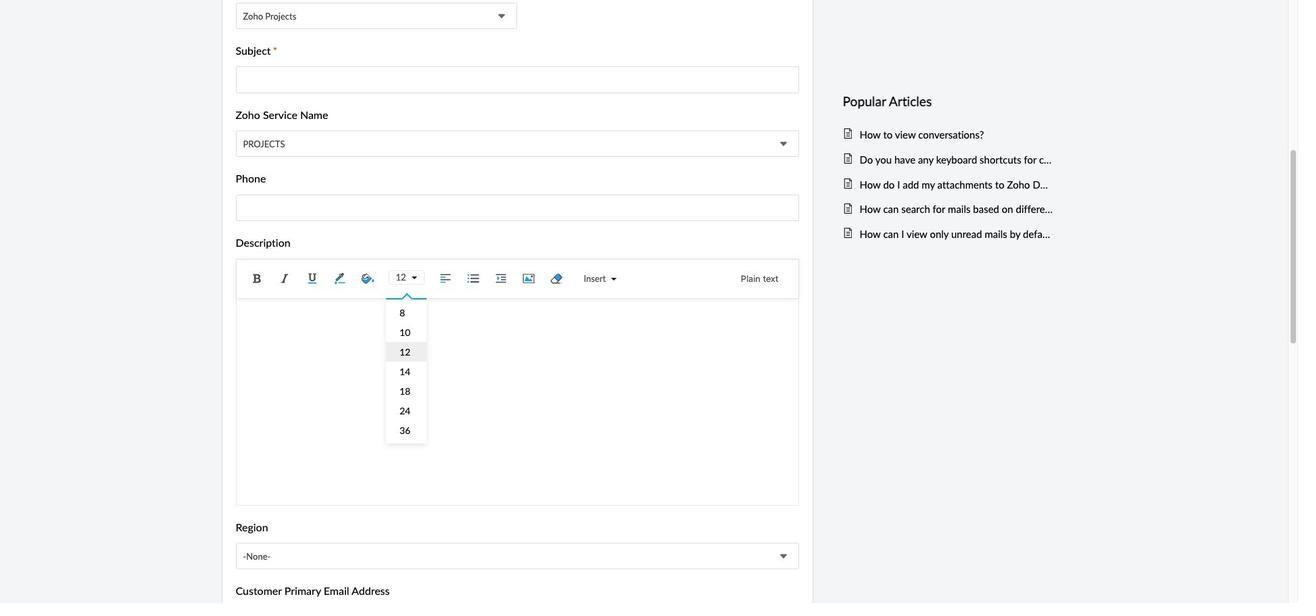 Task type: vqa. For each thing, say whether or not it's contained in the screenshot.
Product Help
no



Task type: describe. For each thing, give the bounding box(es) containing it.
underline (ctrl+u) image
[[302, 268, 322, 288]]

insert options image
[[606, 276, 617, 282]]

clear formatting image
[[546, 268, 566, 288]]

indent image
[[491, 268, 511, 288]]

lists image
[[463, 268, 483, 288]]



Task type: locate. For each thing, give the bounding box(es) containing it.
font size image
[[406, 275, 417, 280]]

italic (ctrl+i) image
[[274, 268, 294, 288]]

background color image
[[357, 268, 378, 288]]

align image
[[435, 268, 455, 288]]

font color image
[[330, 268, 350, 288]]

insert image image
[[518, 268, 539, 288]]

heading
[[843, 91, 1053, 112]]

bold (ctrl+b) image
[[246, 268, 267, 288]]



